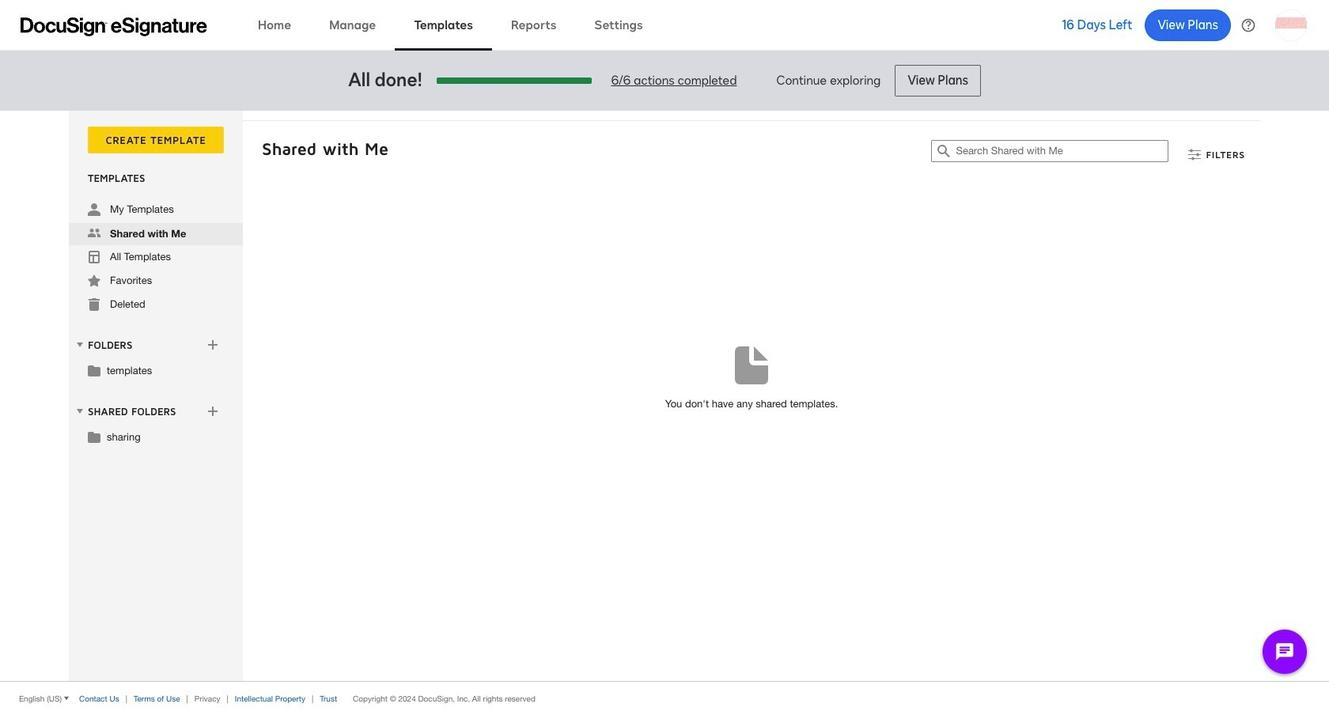 Task type: describe. For each thing, give the bounding box(es) containing it.
folder image for view shared folders 'icon'
[[88, 431, 101, 443]]

view shared folders image
[[74, 405, 86, 418]]

star filled image
[[88, 275, 101, 287]]

docusign esignature image
[[21, 17, 207, 36]]



Task type: vqa. For each thing, say whether or not it's contained in the screenshot.
list at top
no



Task type: locate. For each thing, give the bounding box(es) containing it.
your uploaded profile image image
[[1276, 9, 1307, 41]]

trash image
[[88, 298, 101, 311]]

secondary navigation region
[[69, 111, 1265, 681]]

more info region
[[0, 681, 1330, 715]]

folder image for view folders icon
[[88, 364, 101, 377]]

2 folder image from the top
[[88, 431, 101, 443]]

templates image
[[88, 251, 101, 264]]

user image
[[88, 203, 101, 216]]

1 vertical spatial folder image
[[88, 431, 101, 443]]

view folders image
[[74, 339, 86, 351]]

Search Shared with Me text field
[[956, 141, 1168, 161]]

folder image
[[88, 364, 101, 377], [88, 431, 101, 443]]

0 vertical spatial folder image
[[88, 364, 101, 377]]

shared image
[[88, 227, 101, 240]]

1 folder image from the top
[[88, 364, 101, 377]]



